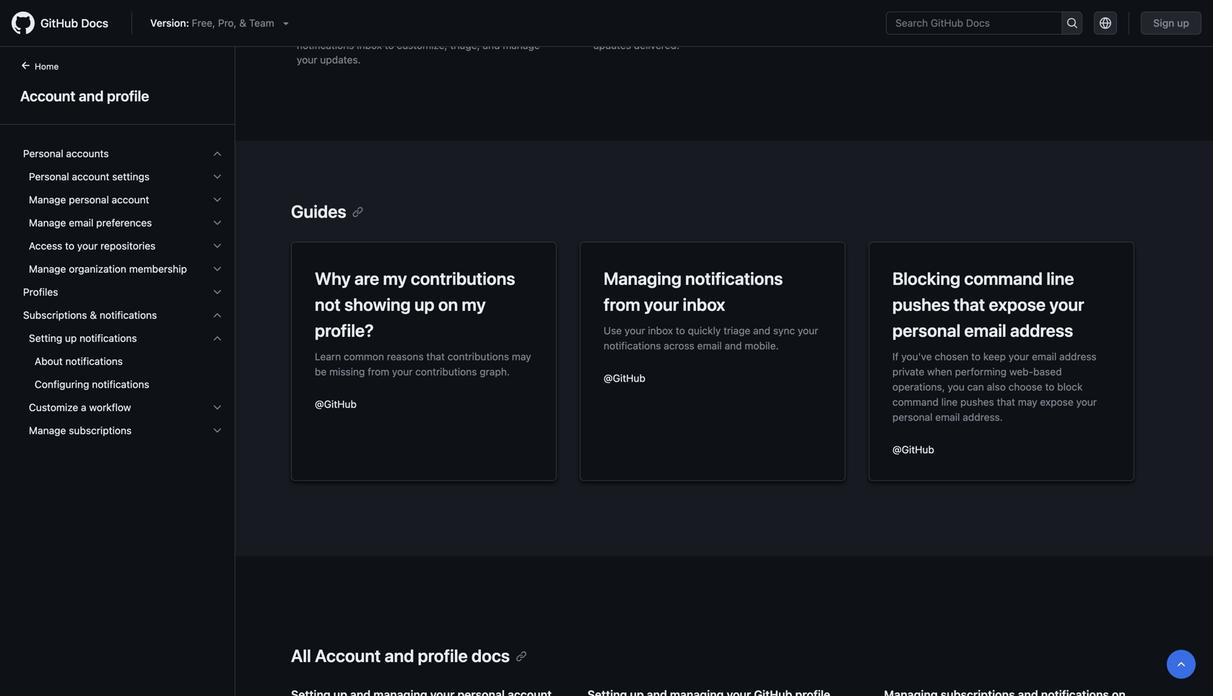Task type: describe. For each thing, give the bounding box(es) containing it.
1 horizontal spatial my
[[462, 295, 486, 315]]

sc 9kayk9 0 image for setting up notifications
[[212, 333, 223, 344]]

organization
[[69, 263, 126, 275]]

blocking command line pushes that expose your personal email address
[[892, 269, 1084, 341]]

on inside why are my contributions not showing up on my profile?
[[438, 295, 458, 315]]

github docs
[[40, 16, 108, 30]]

Search GitHub Docs search field
[[887, 12, 1062, 34]]

from inside learn common reasons that contributions may be missing from your contributions graph.
[[368, 366, 389, 378]]

account and profile element
[[0, 58, 235, 695]]

version: free, pro, & team
[[150, 17, 274, 29]]

if
[[892, 351, 899, 363]]

graph.
[[480, 366, 510, 378]]

subscribed
[[409, 25, 461, 37]]

manage subscriptions button
[[17, 420, 229, 443]]

home link
[[14, 60, 82, 74]]

to inside choose the type of activity on github that you want to receive notifications for and how you want these updates delivered.
[[837, 10, 846, 22]]

use your inbox to quickly triage and sync your notifications across email and mobile.
[[604, 325, 818, 352]]

notifications down the about notifications link
[[92, 379, 149, 391]]

subscriptions
[[23, 309, 87, 321]]

contributions inside why are my contributions not showing up on my profile?
[[411, 269, 515, 289]]

how
[[726, 25, 745, 37]]

managing notifications from your inbox
[[604, 269, 783, 315]]

for
[[690, 25, 703, 37]]

setting up notifications element containing about notifications
[[12, 350, 235, 396]]

are
[[354, 269, 379, 289]]

september
[[890, 3, 945, 15]]

manage for manage personal account
[[29, 194, 66, 206]]

profile?
[[315, 321, 374, 341]]

account and profile link
[[17, 85, 217, 107]]

notifications down subscriptions & notifications dropdown button
[[80, 333, 137, 344]]

pro,
[[218, 17, 237, 29]]

up for setting up notifications
[[65, 333, 77, 344]]

about
[[437, 10, 463, 22]]

triangle down image
[[280, 17, 292, 29]]

sign
[[1153, 17, 1174, 29]]

1 vertical spatial you
[[748, 25, 764, 37]]

all account and profile docs
[[291, 646, 510, 666]]

updates inside choose the type of activity on github that you want to receive notifications for and how you want these updates delivered.
[[593, 39, 631, 51]]

repositories
[[100, 240, 156, 252]]

0 horizontal spatial want
[[767, 25, 789, 37]]

sc 9kayk9 0 image for personal accounts
[[212, 148, 223, 160]]

manage for manage organization membership
[[29, 263, 66, 275]]

access to your repositories
[[29, 240, 156, 252]]

type
[[649, 10, 670, 22]]

account inside dropdown button
[[72, 171, 109, 183]]

& inside dropdown button
[[90, 309, 97, 321]]

personal for personal account settings
[[29, 171, 69, 183]]

access
[[29, 240, 62, 252]]

sc 9kayk9 0 image for personal account settings
[[212, 171, 223, 183]]

personal inside if you've chosen to keep your email address private when performing web-based operations, you can also choose to block command line pushes that may expose your personal email address.
[[892, 412, 933, 423]]

updates.
[[320, 54, 361, 66]]

about notifications link
[[17, 350, 229, 373]]

up for sign up
[[1177, 17, 1189, 29]]

1 horizontal spatial you
[[792, 10, 809, 22]]

customize a workflow button
[[17, 396, 229, 420]]

of
[[673, 10, 682, 22]]

and inside 'link'
[[79, 87, 104, 104]]

team
[[249, 17, 274, 29]]

accounts
[[66, 148, 109, 160]]

triage
[[724, 325, 750, 337]]

receive
[[593, 25, 627, 37]]

provide
[[358, 10, 393, 22]]

also
[[987, 381, 1006, 393]]

your inside managing notifications from your inbox
[[644, 295, 679, 315]]

guides
[[291, 201, 346, 222]]

manage email preferences
[[29, 217, 152, 229]]

that inside if you've chosen to keep your email address private when performing web-based operations, you can also choose to block command line pushes that may expose your personal email address.
[[997, 396, 1015, 408]]

23
[[951, 3, 963, 15]]

your inside blocking command line pushes that expose your personal email address
[[1049, 295, 1084, 315]]

notifications
[[297, 10, 356, 22]]

sync
[[773, 325, 795, 337]]

address inside if you've chosen to keep your email address private when performing web-based operations, you can also choose to block command line pushes that may expose your personal email address.
[[1059, 351, 1097, 363]]

choose the type of activity on github that you want to receive notifications for and how you want these updates delivered. link
[[593, 0, 855, 64]]

manage personal account
[[29, 194, 149, 206]]

may inside if you've chosen to keep your email address private when performing web-based operations, you can also choose to block command line pushes that may expose your personal email address.
[[1018, 396, 1037, 408]]

keep
[[983, 351, 1006, 363]]

use
[[604, 325, 622, 337]]

can inside notifications provide updates about the activity on github.com that you've subscribed to. you can use the notifications inbox to customize, triage, and manage your updates.
[[499, 25, 516, 37]]

github.com
[[297, 25, 352, 37]]

sc 9kayk9 0 image for manage subscriptions
[[212, 425, 223, 437]]

0 horizontal spatial the
[[466, 10, 481, 22]]

2 vertical spatial contributions
[[415, 366, 477, 378]]

delivered.
[[634, 39, 679, 51]]

docs
[[471, 646, 510, 666]]

september 23
[[890, 3, 963, 15]]

you inside if you've chosen to keep your email address private when performing web-based operations, you can also choose to block command line pushes that may expose your personal email address.
[[948, 381, 965, 393]]

on inside choose the type of activity on github that you want to receive notifications for and how you want these updates delivered.
[[721, 10, 733, 22]]

can inside if you've chosen to keep your email address private when performing web-based operations, you can also choose to block command line pushes that may expose your personal email address.
[[967, 381, 984, 393]]

personal for personal accounts
[[23, 148, 63, 160]]

@github for why are my contributions not showing up on my profile?
[[315, 399, 357, 410]]

showing
[[344, 295, 411, 315]]

scroll to top image
[[1176, 659, 1187, 671]]

subscriptions
[[69, 425, 132, 437]]

expose inside blocking command line pushes that expose your personal email address
[[989, 295, 1046, 315]]

your right sync
[[798, 325, 818, 337]]

address inside blocking command line pushes that expose your personal email address
[[1010, 321, 1073, 341]]

manage personal account button
[[17, 188, 229, 212]]

learn common reasons that contributions may be missing from your contributions graph.
[[315, 351, 531, 378]]

across
[[664, 340, 694, 352]]

updates inside notifications provide updates about the activity on github.com that you've subscribed to. you can use the notifications inbox to customize, triage, and manage your updates.
[[396, 10, 434, 22]]

search image
[[1066, 17, 1078, 29]]

up inside why are my contributions not showing up on my profile?
[[414, 295, 435, 315]]

setting up notifications
[[29, 333, 137, 344]]

github docs link
[[12, 12, 120, 35]]

on inside notifications provide updates about the activity on github.com that you've subscribed to. you can use the notifications inbox to customize, triage, and manage your updates.
[[520, 10, 532, 22]]

a
[[81, 402, 86, 414]]

email inside dropdown button
[[69, 217, 93, 229]]

notifications inside use your inbox to quickly triage and sync your notifications across email and mobile.
[[604, 340, 661, 352]]

inbox inside notifications provide updates about the activity on github.com that you've subscribed to. you can use the notifications inbox to customize, triage, and manage your updates.
[[357, 39, 382, 51]]

select language: current language is english image
[[1100, 17, 1111, 29]]

membership
[[129, 263, 187, 275]]

notifications provide updates about the activity on github.com that you've subscribed to. you can use the notifications inbox to customize, triage, and manage your updates. link
[[297, 0, 559, 79]]

all
[[291, 646, 311, 666]]

missing
[[329, 366, 365, 378]]

profiles button
[[17, 281, 229, 304]]

configuring
[[35, 379, 89, 391]]

profiles
[[23, 286, 58, 298]]

manage organization membership
[[29, 263, 187, 275]]

your right use
[[625, 325, 645, 337]]

account inside 'link'
[[20, 87, 75, 104]]

workflow
[[89, 402, 131, 414]]

github inside choose the type of activity on github that you want to receive notifications for and how you want these updates delivered.
[[736, 10, 768, 22]]

profile inside 'link'
[[107, 87, 149, 104]]

quickly
[[688, 325, 721, 337]]

subscriptions & notifications element containing subscriptions & notifications
[[12, 304, 235, 443]]

email inside use your inbox to quickly triage and sync your notifications across email and mobile.
[[697, 340, 722, 352]]

choose
[[593, 10, 629, 22]]

notifications inside managing notifications from your inbox
[[685, 269, 783, 289]]

be
[[315, 366, 327, 378]]

manage
[[503, 39, 540, 51]]

subscriptions & notifications button
[[17, 304, 229, 327]]

version:
[[150, 17, 189, 29]]

command inside blocking command line pushes that expose your personal email address
[[964, 269, 1043, 289]]



Task type: locate. For each thing, give the bounding box(es) containing it.
2 subscriptions & notifications element from the top
[[12, 327, 235, 443]]

2 horizontal spatial @github
[[892, 444, 934, 456]]

web-
[[1009, 366, 1033, 378]]

can left use
[[499, 25, 516, 37]]

sc 9kayk9 0 image for access to your repositories
[[212, 240, 223, 252]]

@github for managing notifications from your inbox
[[604, 373, 645, 384]]

pushes inside if you've chosen to keep your email address private when performing web-based operations, you can also choose to block command line pushes that may expose your personal email address.
[[960, 396, 994, 408]]

1 horizontal spatial account
[[315, 646, 381, 666]]

github
[[736, 10, 768, 22], [40, 16, 78, 30]]

1 horizontal spatial pushes
[[960, 396, 994, 408]]

can
[[499, 25, 516, 37], [967, 381, 984, 393]]

1 vertical spatial command
[[892, 396, 939, 408]]

activity inside choose the type of activity on github that you want to receive notifications for and how you want these updates delivered.
[[685, 10, 719, 22]]

expose down block
[[1040, 396, 1074, 408]]

account down settings on the left top of page
[[112, 194, 149, 206]]

0 horizontal spatial inbox
[[357, 39, 382, 51]]

1 horizontal spatial account
[[112, 194, 149, 206]]

0 horizontal spatial you've
[[376, 25, 407, 37]]

0 vertical spatial inbox
[[357, 39, 382, 51]]

sc 9kayk9 0 image for manage email preferences
[[212, 217, 223, 229]]

address up based on the bottom right of page
[[1010, 321, 1073, 341]]

customize
[[29, 402, 78, 414]]

profile up personal accounts dropdown button
[[107, 87, 149, 104]]

you up these
[[792, 10, 809, 22]]

0 vertical spatial pushes
[[892, 295, 950, 315]]

activity inside notifications provide updates about the activity on github.com that you've subscribed to. you can use the notifications inbox to customize, triage, and manage your updates.
[[484, 10, 518, 22]]

setting up notifications button
[[17, 327, 229, 350]]

1 horizontal spatial github
[[736, 10, 768, 22]]

None search field
[[886, 12, 1083, 35]]

access to your repositories button
[[17, 235, 229, 258]]

expose up keep
[[989, 295, 1046, 315]]

1 vertical spatial want
[[767, 25, 789, 37]]

sc 9kayk9 0 image
[[212, 264, 223, 275], [212, 287, 223, 298], [212, 402, 223, 414], [212, 425, 223, 437]]

inbox up across
[[648, 325, 673, 337]]

manage for manage email preferences
[[29, 217, 66, 229]]

1 horizontal spatial command
[[964, 269, 1043, 289]]

when
[[927, 366, 952, 378]]

0 vertical spatial from
[[604, 295, 640, 315]]

the
[[466, 10, 481, 22], [632, 10, 647, 22], [538, 25, 553, 37]]

2 horizontal spatial you
[[948, 381, 965, 393]]

your left updates.
[[297, 54, 317, 66]]

account right all
[[315, 646, 381, 666]]

1 horizontal spatial &
[[239, 17, 246, 29]]

personal
[[23, 148, 63, 160], [29, 171, 69, 183]]

to inside notifications provide updates about the activity on github.com that you've subscribed to. you can use the notifications inbox to customize, triage, and manage your updates.
[[385, 39, 394, 51]]

0 vertical spatial command
[[964, 269, 1043, 289]]

1 horizontal spatial want
[[812, 10, 834, 22]]

account inside dropdown button
[[112, 194, 149, 206]]

pushes up address.
[[960, 396, 994, 408]]

guides link
[[291, 201, 364, 222]]

reasons
[[387, 351, 424, 363]]

1 vertical spatial account
[[315, 646, 381, 666]]

1 horizontal spatial activity
[[685, 10, 719, 22]]

sc 9kayk9 0 image inside subscriptions & notifications dropdown button
[[212, 310, 223, 321]]

your down the reasons
[[392, 366, 413, 378]]

address
[[1010, 321, 1073, 341], [1059, 351, 1097, 363]]

customize,
[[397, 39, 447, 51]]

block
[[1057, 381, 1083, 393]]

inbox down provide
[[357, 39, 382, 51]]

sc 9kayk9 0 image inside personal account settings dropdown button
[[212, 171, 223, 183]]

1 horizontal spatial may
[[1018, 396, 1037, 408]]

0 vertical spatial you've
[[376, 25, 407, 37]]

0 vertical spatial you
[[792, 10, 809, 22]]

sc 9kayk9 0 image inside manage organization membership dropdown button
[[212, 264, 223, 275]]

2 horizontal spatial up
[[1177, 17, 1189, 29]]

if you've chosen to keep your email address private when performing web-based operations, you can also choose to block command line pushes that may expose your personal email address.
[[892, 351, 1097, 423]]

personal left accounts
[[23, 148, 63, 160]]

personal inside personal account settings dropdown button
[[29, 171, 69, 183]]

the inside choose the type of activity on github that you want to receive notifications for and how you want these updates delivered.
[[632, 10, 647, 22]]

that inside choose the type of activity on github that you want to receive notifications for and how you want these updates delivered.
[[771, 10, 790, 22]]

personal inside blocking command line pushes that expose your personal email address
[[892, 321, 961, 341]]

the up to.
[[466, 10, 481, 22]]

0 vertical spatial account
[[72, 171, 109, 183]]

and inside notifications provide updates about the activity on github.com that you've subscribed to. you can use the notifications inbox to customize, triage, and manage your updates.
[[483, 39, 500, 51]]

@github
[[604, 373, 645, 384], [315, 399, 357, 410], [892, 444, 934, 456]]

personal
[[69, 194, 109, 206], [892, 321, 961, 341], [892, 412, 933, 423]]

your inside learn common reasons that contributions may be missing from your contributions graph.
[[392, 366, 413, 378]]

0 horizontal spatial activity
[[484, 10, 518, 22]]

command
[[964, 269, 1043, 289], [892, 396, 939, 408]]

manage subscriptions
[[29, 425, 132, 437]]

line inside blocking command line pushes that expose your personal email address
[[1046, 269, 1074, 289]]

1 sc 9kayk9 0 image from the top
[[212, 264, 223, 275]]

github up how
[[736, 10, 768, 22]]

1 personal accounts element from the top
[[12, 142, 235, 281]]

0 horizontal spatial may
[[512, 351, 531, 363]]

0 horizontal spatial profile
[[107, 87, 149, 104]]

personal inside personal accounts dropdown button
[[23, 148, 63, 160]]

notifications down type
[[630, 25, 687, 37]]

6 sc 9kayk9 0 image from the top
[[212, 310, 223, 321]]

setting up notifications element containing setting up notifications
[[12, 327, 235, 396]]

2 horizontal spatial inbox
[[683, 295, 725, 315]]

personal accounts button
[[17, 142, 229, 165]]

notifications inside notifications provide updates about the activity on github.com that you've subscribed to. you can use the notifications inbox to customize, triage, and manage your updates.
[[297, 39, 354, 51]]

your up based on the bottom right of page
[[1049, 295, 1084, 315]]

may
[[512, 351, 531, 363], [1018, 396, 1037, 408]]

1 vertical spatial personal
[[892, 321, 961, 341]]

2 horizontal spatial on
[[721, 10, 733, 22]]

0 vertical spatial may
[[512, 351, 531, 363]]

&
[[239, 17, 246, 29], [90, 309, 97, 321]]

command inside if you've chosen to keep your email address private when performing web-based operations, you can also choose to block command line pushes that may expose your personal email address.
[[892, 396, 939, 408]]

can down performing
[[967, 381, 984, 393]]

0 vertical spatial account
[[20, 87, 75, 104]]

4 sc 9kayk9 0 image from the top
[[212, 217, 223, 229]]

2 vertical spatial @github
[[892, 444, 934, 456]]

1 sc 9kayk9 0 image from the top
[[212, 148, 223, 160]]

not
[[315, 295, 341, 315]]

manage for manage subscriptions
[[29, 425, 66, 437]]

you've inside notifications provide updates about the activity on github.com that you've subscribed to. you can use the notifications inbox to customize, triage, and manage your updates.
[[376, 25, 407, 37]]

you down when
[[948, 381, 965, 393]]

you've inside if you've chosen to keep your email address private when performing web-based operations, you can also choose to block command line pushes that may expose your personal email address.
[[901, 351, 932, 363]]

manage inside subscriptions & notifications element
[[29, 425, 66, 437]]

personal accounts element
[[12, 142, 235, 281], [12, 165, 235, 281]]

1 horizontal spatial updates
[[593, 39, 631, 51]]

pushes inside blocking command line pushes that expose your personal email address
[[892, 295, 950, 315]]

1 vertical spatial you've
[[901, 351, 932, 363]]

your
[[297, 54, 317, 66], [77, 240, 98, 252], [644, 295, 679, 315], [1049, 295, 1084, 315], [625, 325, 645, 337], [798, 325, 818, 337], [1009, 351, 1029, 363], [392, 366, 413, 378], [1076, 396, 1097, 408]]

1 vertical spatial inbox
[[683, 295, 725, 315]]

sc 9kayk9 0 image for customize a workflow
[[212, 402, 223, 414]]

on up learn common reasons that contributions may be missing from your contributions graph.
[[438, 295, 458, 315]]

@github down use
[[604, 373, 645, 384]]

1 horizontal spatial up
[[414, 295, 435, 315]]

inbox inside use your inbox to quickly triage and sync your notifications across email and mobile.
[[648, 325, 673, 337]]

setting
[[29, 333, 62, 344]]

1 horizontal spatial inbox
[[648, 325, 673, 337]]

use
[[518, 25, 535, 37]]

0 vertical spatial expose
[[989, 295, 1046, 315]]

blocking
[[892, 269, 960, 289]]

1 vertical spatial personal
[[29, 171, 69, 183]]

free,
[[192, 17, 215, 29]]

0 horizontal spatial can
[[499, 25, 516, 37]]

account up manage personal account
[[72, 171, 109, 183]]

1 vertical spatial contributions
[[448, 351, 509, 363]]

1 activity from the left
[[484, 10, 518, 22]]

subscriptions & notifications element
[[12, 304, 235, 443], [12, 327, 235, 443]]

up right sign
[[1177, 17, 1189, 29]]

up right showing
[[414, 295, 435, 315]]

your inside dropdown button
[[77, 240, 98, 252]]

0 horizontal spatial from
[[368, 366, 389, 378]]

want up these
[[812, 10, 834, 22]]

sc 9kayk9 0 image for subscriptions & notifications
[[212, 310, 223, 321]]

to.
[[464, 25, 476, 37]]

personal down the "operations,"
[[892, 412, 933, 423]]

0 vertical spatial profile
[[107, 87, 149, 104]]

1 horizontal spatial you've
[[901, 351, 932, 363]]

from down common
[[368, 366, 389, 378]]

manage organization membership button
[[17, 258, 229, 281]]

0 vertical spatial personal
[[69, 194, 109, 206]]

0 horizontal spatial you
[[748, 25, 764, 37]]

1 vertical spatial @github
[[315, 399, 357, 410]]

on up how
[[721, 10, 733, 22]]

3 sc 9kayk9 0 image from the top
[[212, 402, 223, 414]]

1 vertical spatial account
[[112, 194, 149, 206]]

0 vertical spatial line
[[1046, 269, 1074, 289]]

may inside learn common reasons that contributions may be missing from your contributions graph.
[[512, 351, 531, 363]]

docs
[[81, 16, 108, 30]]

and inside choose the type of activity on github that you want to receive notifications for and how you want these updates delivered.
[[705, 25, 723, 37]]

why are my contributions not showing up on my profile?
[[315, 269, 515, 341]]

manage inside dropdown button
[[29, 194, 66, 206]]

1 horizontal spatial line
[[1046, 269, 1074, 289]]

2 personal accounts element from the top
[[12, 165, 235, 281]]

sign up link
[[1141, 12, 1201, 35]]

2 vertical spatial up
[[65, 333, 77, 344]]

7 sc 9kayk9 0 image from the top
[[212, 333, 223, 344]]

profile left docs on the left of the page
[[418, 646, 468, 666]]

3 sc 9kayk9 0 image from the top
[[212, 194, 223, 206]]

sign up
[[1153, 17, 1189, 29]]

0 vertical spatial @github
[[604, 373, 645, 384]]

pushes
[[892, 295, 950, 315], [960, 396, 994, 408]]

4 manage from the top
[[29, 425, 66, 437]]

mobile.
[[745, 340, 779, 352]]

inbox up the quickly
[[683, 295, 725, 315]]

@github down the "operations,"
[[892, 444, 934, 456]]

address.
[[963, 412, 1003, 423]]

my right are
[[383, 269, 407, 289]]

sc 9kayk9 0 image inside access to your repositories dropdown button
[[212, 240, 223, 252]]

3 manage from the top
[[29, 263, 66, 275]]

0 horizontal spatial account
[[72, 171, 109, 183]]

about notifications
[[35, 356, 123, 368]]

0 vertical spatial contributions
[[411, 269, 515, 289]]

0 vertical spatial want
[[812, 10, 834, 22]]

you've up private
[[901, 351, 932, 363]]

want
[[812, 10, 834, 22], [767, 25, 789, 37]]

email up keep
[[964, 321, 1006, 341]]

choose
[[1008, 381, 1042, 393]]

up inside dropdown button
[[65, 333, 77, 344]]

1 vertical spatial my
[[462, 295, 486, 315]]

0 horizontal spatial up
[[65, 333, 77, 344]]

0 horizontal spatial command
[[892, 396, 939, 408]]

1 vertical spatial can
[[967, 381, 984, 393]]

4 sc 9kayk9 0 image from the top
[[212, 425, 223, 437]]

email down the quickly
[[697, 340, 722, 352]]

1 vertical spatial &
[[90, 309, 97, 321]]

manage email preferences button
[[17, 212, 229, 235]]

0 horizontal spatial github
[[40, 16, 78, 30]]

2 sc 9kayk9 0 image from the top
[[212, 287, 223, 298]]

up up about notifications
[[65, 333, 77, 344]]

sc 9kayk9 0 image inside personal accounts dropdown button
[[212, 148, 223, 160]]

sc 9kayk9 0 image inside 'manage email preferences' dropdown button
[[212, 217, 223, 229]]

email up based on the bottom right of page
[[1032, 351, 1057, 363]]

on up use
[[520, 10, 532, 22]]

sc 9kayk9 0 image for profiles
[[212, 287, 223, 298]]

triage,
[[450, 39, 480, 51]]

0 vertical spatial address
[[1010, 321, 1073, 341]]

1 horizontal spatial profile
[[418, 646, 468, 666]]

1 vertical spatial from
[[368, 366, 389, 378]]

personal accounts element containing personal accounts
[[12, 142, 235, 281]]

about
[[35, 356, 63, 368]]

2 activity from the left
[[685, 10, 719, 22]]

notifications down profiles dropdown button
[[100, 309, 157, 321]]

0 horizontal spatial &
[[90, 309, 97, 321]]

github inside github docs link
[[40, 16, 78, 30]]

5 sc 9kayk9 0 image from the top
[[212, 240, 223, 252]]

2 vertical spatial inbox
[[648, 325, 673, 337]]

personal down 'personal account settings'
[[69, 194, 109, 206]]

you
[[479, 25, 496, 37]]

account and profile
[[20, 87, 149, 104]]

sc 9kayk9 0 image for manage organization membership
[[212, 264, 223, 275]]

my up graph.
[[462, 295, 486, 315]]

choose the type of activity on github that you want to receive notifications for and how you want these updates delivered.
[[593, 10, 846, 51]]

to inside dropdown button
[[65, 240, 74, 252]]

0 vertical spatial updates
[[396, 10, 434, 22]]

1 vertical spatial up
[[414, 295, 435, 315]]

2 vertical spatial personal
[[892, 412, 933, 423]]

1 horizontal spatial @github
[[604, 373, 645, 384]]

1 subscriptions & notifications element from the top
[[12, 304, 235, 443]]

you right how
[[748, 25, 764, 37]]

updates up subscribed
[[396, 10, 434, 22]]

activity up you
[[484, 10, 518, 22]]

email inside blocking command line pushes that expose your personal email address
[[964, 321, 1006, 341]]

email left address.
[[935, 412, 960, 423]]

configuring notifications link
[[17, 373, 229, 396]]

notifications down use
[[604, 340, 661, 352]]

@github for blocking command line pushes that expose your personal email address
[[892, 444, 934, 456]]

account down the home link
[[20, 87, 75, 104]]

personal accounts element containing personal account settings
[[12, 165, 235, 281]]

personal up chosen
[[892, 321, 961, 341]]

setting up notifications element
[[12, 327, 235, 396], [12, 350, 235, 396]]

& right pro, on the left
[[239, 17, 246, 29]]

that inside learn common reasons that contributions may be missing from your contributions graph.
[[426, 351, 445, 363]]

0 horizontal spatial updates
[[396, 10, 434, 22]]

personal accounts
[[23, 148, 109, 160]]

account
[[20, 87, 75, 104], [315, 646, 381, 666]]

notifications down the github.com
[[297, 39, 354, 51]]

sc 9kayk9 0 image inside customize a workflow dropdown button
[[212, 402, 223, 414]]

1 horizontal spatial on
[[520, 10, 532, 22]]

1 vertical spatial updates
[[593, 39, 631, 51]]

from inside managing notifications from your inbox
[[604, 295, 640, 315]]

1 horizontal spatial the
[[538, 25, 553, 37]]

1 vertical spatial address
[[1059, 351, 1097, 363]]

your down managing
[[644, 295, 679, 315]]

the left type
[[632, 10, 647, 22]]

1 horizontal spatial can
[[967, 381, 984, 393]]

0 vertical spatial my
[[383, 269, 407, 289]]

sc 9kayk9 0 image for manage personal account
[[212, 194, 223, 206]]

notifications inside choose the type of activity on github that you want to receive notifications for and how you want these updates delivered.
[[630, 25, 687, 37]]

address up block
[[1059, 351, 1097, 363]]

personal account settings
[[29, 171, 150, 183]]

subscriptions & notifications element containing setting up notifications
[[12, 327, 235, 443]]

that inside notifications provide updates about the activity on github.com that you've subscribed to. you can use the notifications inbox to customize, triage, and manage your updates.
[[355, 25, 373, 37]]

email down manage personal account
[[69, 217, 93, 229]]

the right use
[[538, 25, 553, 37]]

1 horizontal spatial from
[[604, 295, 640, 315]]

1 vertical spatial profile
[[418, 646, 468, 666]]

notifications up configuring notifications on the left of page
[[65, 356, 123, 368]]

0 vertical spatial up
[[1177, 17, 1189, 29]]

activity up for
[[685, 10, 719, 22]]

github left the docs
[[40, 16, 78, 30]]

performing
[[955, 366, 1007, 378]]

@github down missing
[[315, 399, 357, 410]]

0 vertical spatial &
[[239, 17, 246, 29]]

sc 9kayk9 0 image inside manage subscriptions dropdown button
[[212, 425, 223, 437]]

personal inside dropdown button
[[69, 194, 109, 206]]

why
[[315, 269, 351, 289]]

1 vertical spatial expose
[[1040, 396, 1074, 408]]

your down block
[[1076, 396, 1097, 408]]

1 vertical spatial line
[[941, 396, 958, 408]]

want left these
[[767, 25, 789, 37]]

0 vertical spatial personal
[[23, 148, 63, 160]]

1 setting up notifications element from the top
[[12, 327, 235, 396]]

inbox
[[357, 39, 382, 51], [683, 295, 725, 315], [648, 325, 673, 337]]

you
[[792, 10, 809, 22], [748, 25, 764, 37], [948, 381, 965, 393]]

2 sc 9kayk9 0 image from the top
[[212, 171, 223, 183]]

to inside use your inbox to quickly triage and sync your notifications across email and mobile.
[[676, 325, 685, 337]]

line inside if you've chosen to keep your email address private when performing web-based operations, you can also choose to block command line pushes that may expose your personal email address.
[[941, 396, 958, 408]]

2 manage from the top
[[29, 217, 66, 229]]

based
[[1033, 366, 1062, 378]]

your up web-
[[1009, 351, 1029, 363]]

configuring notifications
[[35, 379, 149, 391]]

from
[[604, 295, 640, 315], [368, 366, 389, 378]]

0 horizontal spatial @github
[[315, 399, 357, 410]]

sc 9kayk9 0 image inside profiles dropdown button
[[212, 287, 223, 298]]

0 horizontal spatial my
[[383, 269, 407, 289]]

sc 9kayk9 0 image inside manage personal account dropdown button
[[212, 194, 223, 206]]

september 23 link
[[890, 0, 1152, 28]]

notifications
[[630, 25, 687, 37], [297, 39, 354, 51], [685, 269, 783, 289], [100, 309, 157, 321], [80, 333, 137, 344], [604, 340, 661, 352], [65, 356, 123, 368], [92, 379, 149, 391]]

2 vertical spatial you
[[948, 381, 965, 393]]

pushes down blocking
[[892, 295, 950, 315]]

2 setting up notifications element from the top
[[12, 350, 235, 396]]

sc 9kayk9 0 image
[[212, 148, 223, 160], [212, 171, 223, 183], [212, 194, 223, 206], [212, 217, 223, 229], [212, 240, 223, 252], [212, 310, 223, 321], [212, 333, 223, 344]]

chosen
[[935, 351, 969, 363]]

that inside blocking command line pushes that expose your personal email address
[[954, 295, 985, 315]]

0 horizontal spatial line
[[941, 396, 958, 408]]

1 vertical spatial pushes
[[960, 396, 994, 408]]

sc 9kayk9 0 image inside setting up notifications dropdown button
[[212, 333, 223, 344]]

0 horizontal spatial on
[[438, 295, 458, 315]]

you've down provide
[[376, 25, 407, 37]]

from up use
[[604, 295, 640, 315]]

& up setting up notifications
[[90, 309, 97, 321]]

inbox inside managing notifications from your inbox
[[683, 295, 725, 315]]

all account and profile docs link
[[291, 646, 527, 666]]

updates down receive
[[593, 39, 631, 51]]

your down manage email preferences
[[77, 240, 98, 252]]

expose inside if you've chosen to keep your email address private when performing web-based operations, you can also choose to block command line pushes that may expose your personal email address.
[[1040, 396, 1074, 408]]

customize a workflow
[[29, 402, 131, 414]]

0 horizontal spatial account
[[20, 87, 75, 104]]

september 23 element
[[890, 3, 963, 15]]

line
[[1046, 269, 1074, 289], [941, 396, 958, 408]]

1 vertical spatial may
[[1018, 396, 1037, 408]]

1 manage from the top
[[29, 194, 66, 206]]

your inside notifications provide updates about the activity on github.com that you've subscribed to. you can use the notifications inbox to customize, triage, and manage your updates.
[[297, 54, 317, 66]]

personal down personal accounts
[[29, 171, 69, 183]]

0 horizontal spatial pushes
[[892, 295, 950, 315]]

tooltip
[[1167, 651, 1196, 679]]

notifications up triage
[[685, 269, 783, 289]]

2 horizontal spatial the
[[632, 10, 647, 22]]



Task type: vqa. For each thing, say whether or not it's contained in the screenshot.
the left View all link
no



